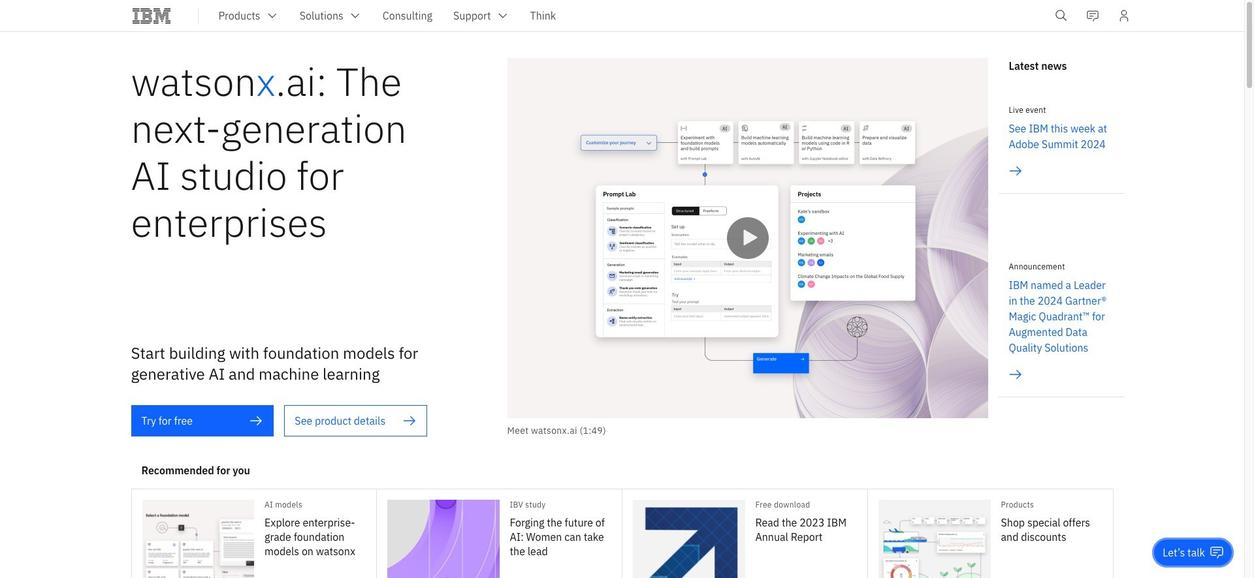 Task type: locate. For each thing, give the bounding box(es) containing it.
let's talk element
[[1163, 546, 1205, 560]]



Task type: vqa. For each thing, say whether or not it's contained in the screenshot.
Your privacy choices ELEMENT
no



